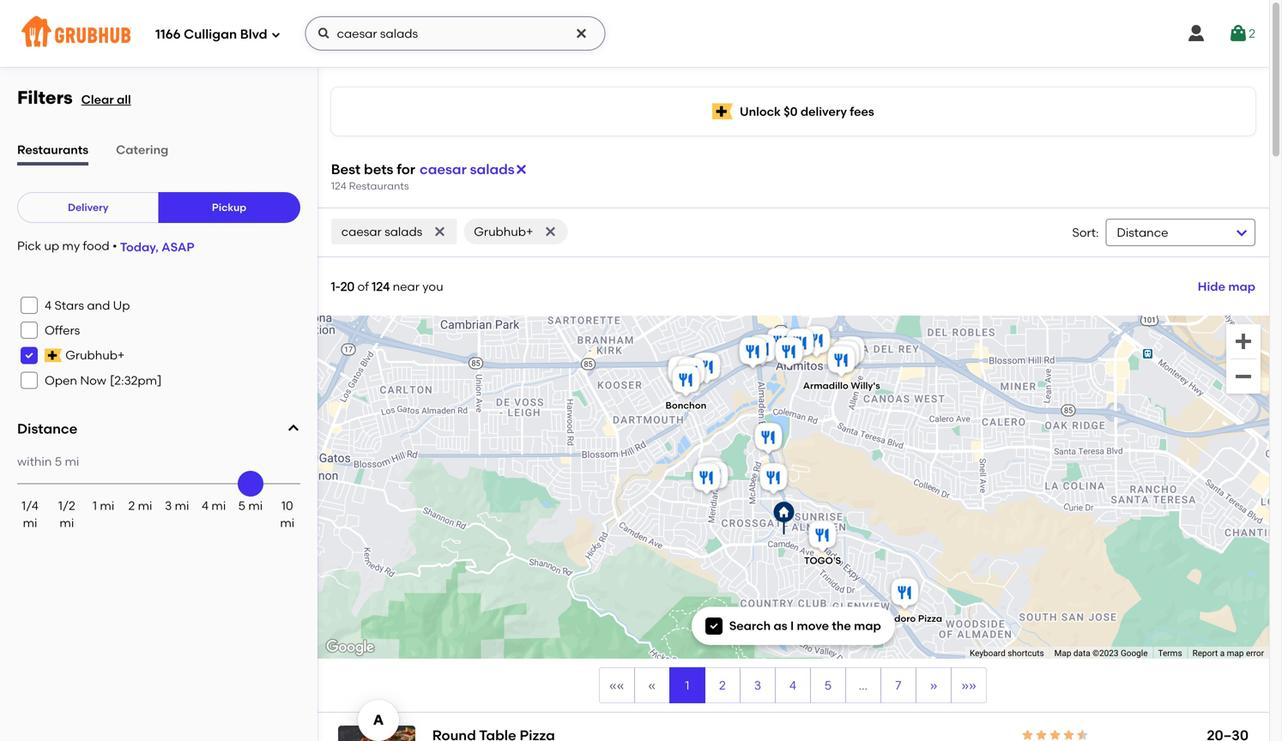 Task type: vqa. For each thing, say whether or not it's contained in the screenshot.
... link
yes



Task type: describe. For each thing, give the bounding box(es) containing it.
chaat cafe image
[[834, 334, 868, 372]]

2 button
[[1229, 18, 1256, 49]]

you
[[423, 279, 443, 294]]

-
[[335, 279, 341, 294]]

keyboard
[[970, 649, 1006, 659]]

now
[[80, 373, 106, 388]]

1 vertical spatial salads
[[385, 224, 423, 239]]

0 vertical spatial 5
[[55, 455, 62, 469]]

mi for 1/4 mi
[[23, 516, 37, 531]]

keyboard shortcuts
[[970, 649, 1044, 659]]

7 eleven image
[[665, 354, 699, 391]]

svg image inside 2 button
[[1229, 23, 1249, 44]]

0 horizontal spatial grubhub plus flag logo image
[[45, 349, 65, 363]]

unlock
[[740, 104, 781, 119]]

pick up my food • today, asap
[[17, 239, 194, 254]]

1166
[[155, 27, 181, 42]]

all
[[117, 92, 131, 107]]

clear all button
[[81, 84, 138, 115]]

5 for 5 mi
[[238, 499, 246, 513]]

best
[[331, 161, 361, 178]]

4 mi
[[202, 499, 226, 513]]

search
[[729, 619, 771, 634]]

«« link
[[600, 669, 634, 703]]

mi for 1 mi
[[100, 499, 114, 513]]

mi right within
[[65, 455, 79, 469]]

7
[[896, 679, 902, 693]]

best bets for
[[331, 161, 415, 178]]

proceed to checkout button
[[1017, 463, 1247, 494]]

offers
[[45, 323, 80, 338]]

•
[[112, 239, 117, 253]]

2 for 2 link
[[719, 679, 726, 693]]

2 mi
[[128, 499, 152, 513]]

terms link
[[1158, 649, 1183, 659]]

bets
[[364, 161, 393, 178]]

the
[[832, 619, 851, 634]]

amato pizzeria image
[[697, 459, 732, 497]]

1 vertical spatial 124
[[372, 279, 390, 294]]

3 for 3 mi
[[165, 499, 172, 513]]

1 vertical spatial caesar
[[341, 224, 382, 239]]

report
[[1193, 649, 1218, 659]]

proceed to checkout
[[1070, 471, 1195, 485]]

subway® image
[[690, 350, 724, 388]]

armadillo willy's bonchon
[[666, 380, 880, 412]]

willy's
[[851, 380, 880, 392]]

togo's
[[804, 555, 841, 567]]

3 mi
[[165, 499, 189, 513]]

»
[[930, 679, 938, 693]]

today, asap button
[[120, 232, 194, 263]]

google image
[[322, 637, 378, 659]]

asap
[[162, 240, 194, 254]]

2 link
[[706, 669, 740, 703]]

mi for 3 mi
[[175, 499, 189, 513]]

«
[[649, 679, 656, 693]]

ihop image
[[783, 326, 818, 364]]

filters clear all
[[17, 87, 131, 109]]

error
[[1246, 649, 1264, 659]]

togo's image
[[806, 518, 840, 556]]

5 link
[[811, 669, 845, 703]]

and
[[87, 298, 110, 313]]

google
[[1121, 649, 1148, 659]]

0 horizontal spatial 124
[[331, 180, 347, 192]]

10
[[281, 499, 293, 513]]

1 vertical spatial restaurants
[[349, 180, 409, 192]]

124 restaurants
[[331, 180, 409, 192]]

1 vertical spatial grubhub+
[[65, 348, 125, 363]]

0 vertical spatial map
[[1229, 279, 1256, 294]]

7 link
[[881, 669, 916, 703]]

2 vertical spatial 1
[[685, 679, 690, 693]]

0 vertical spatial caesar
[[420, 161, 467, 178]]

pomodoro pizza
[[868, 613, 942, 625]]

catering button
[[113, 136, 168, 167]]

1 for mi
[[93, 499, 97, 513]]

3 link
[[741, 669, 775, 703]]

2 horizontal spatial 4
[[790, 679, 797, 693]]

delivery
[[68, 201, 108, 214]]

restaurants button
[[17, 136, 113, 167]]

catering
[[116, 143, 168, 157]]

lucky california image
[[690, 461, 724, 499]]

hide
[[1198, 279, 1226, 294]]

search as i move the map
[[729, 619, 881, 634]]

chipotle image
[[736, 335, 770, 372]]

fees
[[850, 104, 874, 119]]

1 - 20 of 124 near you
[[331, 279, 443, 294]]

map data ©2023 google
[[1055, 649, 1148, 659]]

i
[[791, 619, 794, 634]]

20
[[341, 279, 355, 294]]

to
[[1122, 471, 1134, 485]]

a
[[1220, 649, 1225, 659]]



Task type: locate. For each thing, give the bounding box(es) containing it.
124
[[331, 180, 347, 192], [372, 279, 390, 294]]

5 right within
[[55, 455, 62, 469]]

mi left 10
[[248, 499, 263, 513]]

1 left 20
[[331, 279, 335, 294]]

mi for 5 mi
[[248, 499, 263, 513]]

terms
[[1158, 649, 1183, 659]]

1 horizontal spatial caesar
[[420, 161, 467, 178]]

unlock $0 delivery fees
[[740, 104, 874, 119]]

1 horizontal spatial salads
[[470, 161, 515, 178]]

0 horizontal spatial caesar
[[341, 224, 382, 239]]

clear
[[81, 92, 114, 107]]

0 vertical spatial grubhub plus flag logo image
[[713, 103, 733, 120]]

mi left 4 mi
[[175, 499, 189, 513]]

1 vertical spatial map
[[854, 619, 881, 634]]

Search for food, convenience, alcohol... search field
[[305, 16, 606, 51]]

restaurants down bets
[[349, 180, 409, 192]]

grubhub+
[[474, 224, 533, 239], [65, 348, 125, 363]]

0 horizontal spatial 3
[[165, 499, 172, 513]]

0 vertical spatial caesar salads
[[420, 161, 515, 178]]

4 left stars
[[45, 298, 52, 313]]

of
[[358, 279, 369, 294]]

1 horizontal spatial 3
[[754, 679, 761, 693]]

4
[[45, 298, 52, 313], [202, 499, 209, 513], [790, 679, 797, 693]]

open
[[45, 373, 77, 388]]

1/4 mi
[[22, 499, 38, 531]]

10 mi
[[280, 499, 295, 531]]

1 horizontal spatial 4
[[202, 499, 209, 513]]

0 vertical spatial 4
[[45, 298, 52, 313]]

grubhub plus flag logo image left unlock
[[713, 103, 733, 120]]

0 vertical spatial 2
[[1249, 26, 1256, 41]]

within 5 mi
[[17, 455, 79, 469]]

denny's image
[[763, 325, 798, 363]]

1166 culligan blvd
[[155, 27, 267, 42]]

star icon image
[[1021, 729, 1035, 742], [1035, 729, 1049, 742], [1049, 729, 1062, 742], [1062, 729, 1076, 742], [1076, 729, 1090, 742], [1076, 729, 1090, 742]]

grubhub plus flag logo image
[[713, 103, 733, 120], [45, 349, 65, 363]]

5 mi
[[238, 499, 263, 513]]

mi for 2 mi
[[138, 499, 152, 513]]

map right the
[[854, 619, 881, 634]]

pickup
[[212, 201, 247, 214]]

salads up 'grubhub+' button
[[470, 161, 515, 178]]

caesar down 124 restaurants
[[341, 224, 382, 239]]

map right a
[[1227, 649, 1244, 659]]

:
[[1096, 225, 1099, 240]]

1 horizontal spatial grubhub+
[[474, 224, 533, 239]]

salads
[[470, 161, 515, 178], [385, 224, 423, 239]]

culligan
[[184, 27, 237, 42]]

mi down 1/2
[[60, 516, 74, 531]]

map right hide
[[1229, 279, 1256, 294]]

mi for 1/2 mi
[[60, 516, 74, 531]]

sort :
[[1073, 225, 1099, 240]]

within
[[17, 455, 52, 469]]

1 vertical spatial 4
[[202, 499, 209, 513]]

3 for 3
[[754, 679, 761, 693]]

1 right 1/2
[[93, 499, 97, 513]]

blvd coffee image
[[693, 455, 727, 493]]

grubhub+ button
[[464, 219, 568, 245]]

pickup button
[[158, 192, 300, 223]]

data
[[1074, 649, 1091, 659]]

2 inside 2 button
[[1249, 26, 1256, 41]]

1 vertical spatial 2
[[128, 499, 135, 513]]

restaurants down filters on the left top of page
[[17, 143, 88, 157]]

2 vertical spatial 2
[[719, 679, 726, 693]]

filters
[[17, 87, 73, 109]]

report a map error
[[1193, 649, 1264, 659]]

1 horizontal spatial 2
[[719, 679, 726, 693]]

move
[[797, 619, 829, 634]]

checkout
[[1137, 471, 1195, 485]]

up
[[44, 239, 59, 253]]

blvd
[[240, 27, 267, 42]]

for
[[397, 161, 415, 178]]

4 for mi
[[202, 499, 209, 513]]

0 vertical spatial grubhub+
[[474, 224, 533, 239]]

caesar right for at the top left of page
[[420, 161, 467, 178]]

caesar salads down 124 restaurants
[[341, 224, 423, 239]]

...
[[859, 679, 868, 693]]

0 horizontal spatial salads
[[385, 224, 423, 239]]

mi down "1/4"
[[23, 516, 37, 531]]

0 vertical spatial 1
[[331, 279, 335, 294]]

1 horizontal spatial restaurants
[[349, 180, 409, 192]]

0 vertical spatial salads
[[470, 161, 515, 178]]

round table pizza image
[[757, 461, 791, 499]]

1/2 mi
[[58, 499, 75, 531]]

»» link
[[952, 669, 986, 703]]

4 left 5 link
[[790, 679, 797, 693]]

1 mi
[[93, 499, 114, 513]]

sort
[[1073, 225, 1096, 240]]

mi for 4 mi
[[212, 499, 226, 513]]

keyboard shortcuts button
[[970, 648, 1044, 660]]

... link
[[846, 669, 881, 703]]

bonchon
[[666, 400, 707, 412]]

1 vertical spatial caesar salads
[[341, 224, 423, 239]]

2 inside 2 link
[[719, 679, 726, 693]]

mi inside 1/2 mi
[[60, 516, 74, 531]]

2 vertical spatial map
[[1227, 649, 1244, 659]]

mi left 5 mi
[[212, 499, 226, 513]]

map
[[1055, 649, 1072, 659]]

0 vertical spatial restaurants
[[17, 143, 88, 157]]

1 right '«'
[[685, 679, 690, 693]]

5 for 5 link
[[825, 679, 832, 693]]

4 stars and up
[[45, 298, 130, 313]]

bonchon image
[[669, 363, 703, 401]]

mi left the '2 mi'
[[100, 499, 114, 513]]

3 right 2 link
[[754, 679, 761, 693]]

map region
[[175, 273, 1273, 712]]

food
[[83, 239, 110, 253]]

124 right of at the top left of page
[[372, 279, 390, 294]]

mr. mojito jf bar & grill image
[[751, 421, 786, 458]]

3
[[165, 499, 172, 513], [754, 679, 761, 693]]

svg image
[[1186, 23, 1207, 44], [317, 27, 331, 40], [575, 27, 589, 40], [271, 30, 281, 40], [24, 325, 34, 336], [24, 350, 34, 361], [286, 422, 300, 435]]

« link
[[635, 669, 669, 703]]

1 horizontal spatial grubhub plus flag logo image
[[713, 103, 733, 120]]

as
[[774, 619, 788, 634]]

sandwich mill & deli image
[[674, 355, 709, 393]]

salads up near
[[385, 224, 423, 239]]

mi inside 1/4 mi
[[23, 516, 37, 531]]

mi down 10
[[280, 516, 295, 531]]

1 vertical spatial 1
[[93, 499, 97, 513]]

4 link
[[776, 669, 810, 703]]

grubhub+ inside button
[[474, 224, 533, 239]]

1 vertical spatial grubhub plus flag logo image
[[45, 349, 65, 363]]

una mas image
[[829, 338, 863, 376]]

0 vertical spatial 3
[[165, 499, 172, 513]]

svg image inside 'grubhub+' button
[[544, 225, 557, 239]]

shortcuts
[[1008, 649, 1044, 659]]

near
[[393, 279, 420, 294]]

1 vertical spatial 3
[[754, 679, 761, 693]]

4 right 3 mi
[[202, 499, 209, 513]]

1 vertical spatial 5
[[238, 499, 246, 513]]

bj's restaurant & brewhouse image
[[799, 324, 834, 361]]

caesar
[[420, 161, 467, 178], [341, 224, 382, 239]]

5
[[55, 455, 62, 469], [238, 499, 246, 513], [825, 679, 832, 693]]

svg image
[[1229, 23, 1249, 44], [515, 162, 528, 176], [433, 225, 447, 239], [544, 225, 557, 239], [24, 300, 34, 311], [24, 376, 34, 386], [709, 621, 719, 632]]

chili's image
[[745, 332, 780, 370]]

armadillo
[[803, 380, 849, 392]]

2 vertical spatial 5
[[825, 679, 832, 693]]

»»
[[962, 679, 977, 693]]

1 link
[[670, 669, 705, 703]]

1 horizontal spatial 124
[[372, 279, 390, 294]]

1 for -
[[331, 279, 335, 294]]

1/4
[[22, 499, 38, 513]]

pomodoro pizza image
[[888, 576, 922, 614]]

2 for 2 mi
[[128, 499, 135, 513]]

0 horizontal spatial 1
[[93, 499, 97, 513]]

up
[[113, 298, 130, 313]]

armadillo willy's image
[[824, 343, 859, 381]]

pick
[[17, 239, 41, 253]]

caesar salads
[[420, 161, 515, 178], [341, 224, 423, 239]]

124 down best on the left
[[331, 180, 347, 192]]

report a map error link
[[1193, 649, 1264, 659]]

1 horizontal spatial 5
[[238, 499, 246, 513]]

main navigation navigation
[[0, 0, 1270, 67]]

hide map
[[1198, 279, 1256, 294]]

««
[[610, 679, 625, 693]]

pomodoro
[[868, 613, 916, 625]]

4 for stars
[[45, 298, 52, 313]]

round table pizza logo image
[[338, 726, 415, 742]]

your location image
[[774, 502, 794, 535], [774, 502, 794, 535]]

mi for 10 mi
[[280, 516, 295, 531]]

mi left 3 mi
[[138, 499, 152, 513]]

0 horizontal spatial 5
[[55, 455, 62, 469]]

pizza
[[918, 613, 942, 625]]

2 vertical spatial 4
[[790, 679, 797, 693]]

0 vertical spatial 124
[[331, 180, 347, 192]]

©2023
[[1093, 649, 1119, 659]]

caesar salads right for at the top left of page
[[420, 161, 515, 178]]

2 horizontal spatial 1
[[685, 679, 690, 693]]

[2:32pm]
[[110, 373, 162, 388]]

grubhub plus flag logo image up open
[[45, 349, 65, 363]]

3 right the '2 mi'
[[165, 499, 172, 513]]

$0
[[784, 104, 798, 119]]

ariake sushi image
[[772, 335, 806, 372]]

restaurants inside button
[[17, 143, 88, 157]]

today,
[[120, 240, 159, 254]]

2 horizontal spatial 5
[[825, 679, 832, 693]]

1 horizontal spatial 1
[[331, 279, 335, 294]]

delivery button
[[17, 192, 159, 223]]

open now [2:32pm]
[[45, 373, 162, 388]]

0 horizontal spatial restaurants
[[17, 143, 88, 157]]

my
[[62, 239, 80, 253]]

5 right 4 mi
[[238, 499, 246, 513]]

» link
[[917, 669, 951, 703]]

0 horizontal spatial 4
[[45, 298, 52, 313]]

2 horizontal spatial 2
[[1249, 26, 1256, 41]]

5 right "4" link
[[825, 679, 832, 693]]

0 horizontal spatial grubhub+
[[65, 348, 125, 363]]

0 horizontal spatial 2
[[128, 499, 135, 513]]



